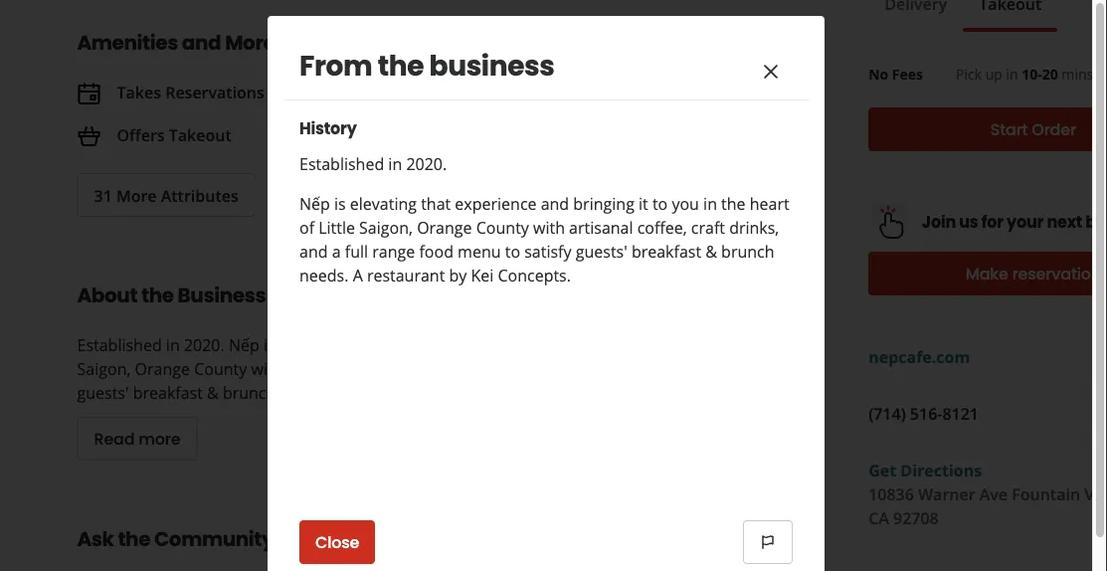 Task type: vqa. For each thing, say whether or not it's contained in the screenshot.
THAT
yes



Task type: locate. For each thing, give the bounding box(es) containing it.
1 vertical spatial kei
[[452, 382, 475, 404]]

1 vertical spatial needs.
[[280, 382, 329, 404]]

ave
[[980, 484, 1008, 505]]

you
[[672, 193, 700, 214], [601, 335, 629, 356]]

kei
[[471, 265, 494, 286], [452, 382, 475, 404]]

&
[[706, 241, 718, 262], [207, 382, 219, 404]]

you inside "nếp is elevating that experience and bringing it to you in the heart of little saigon, orange county with artisanal coffee, craft drinks, and a full range food menu to satisfy guests' breakfast & brunch needs. a restaurant by kei concepts."
[[672, 193, 700, 214]]

0 vertical spatial nếp
[[300, 193, 330, 214]]

0 horizontal spatial full
[[345, 241, 368, 262]]

a inside "nếp is elevating that experience and bringing it to you in the heart of little saigon, orange county with artisanal coffee, craft drinks, and a full range food menu to satisfy guests' breakfast & brunch needs. a restaurant by kei concepts."
[[353, 265, 363, 286]]

24 order v2 image
[[457, 82, 481, 105]]

0 vertical spatial county
[[476, 217, 529, 238]]

is inside established in 2020. nếp is elevating that experience and bringing it to you in the heart of little saigon, orange county with artisanal coffee, craft drinks, and a full range food menu to satisfy guests' breakfast & brunch needs. a restaurant by kei concepts.
[[264, 335, 275, 356]]

0 vertical spatial breakfast
[[632, 241, 702, 262]]

1 vertical spatial elevating
[[279, 335, 346, 356]]

tab list
[[869, 0, 1058, 32]]

0 vertical spatial is
[[334, 193, 346, 214]]

0 vertical spatial by
[[449, 265, 467, 286]]

a
[[353, 265, 363, 286], [333, 382, 344, 404]]

1 vertical spatial guests'
[[77, 382, 129, 404]]

established in 2020. nếp is elevating that experience and bringing it to you in the heart of little saigon, orange county with artisanal coffee, craft drinks, and a full range food menu to satisfy guests' breakfast & brunch needs. a restaurant by kei concepts.
[[77, 335, 779, 404]]

kei inside "nếp is elevating that experience and bringing it to you in the heart of little saigon, orange county with artisanal coffee, craft drinks, and a full range food menu to satisfy guests' breakfast & brunch needs. a restaurant by kei concepts."
[[471, 265, 494, 286]]

0 horizontal spatial guests'
[[77, 382, 129, 404]]

experience
[[455, 193, 537, 214], [384, 335, 466, 356]]

1 vertical spatial bringing
[[503, 335, 564, 356]]

1 vertical spatial restaurant
[[348, 382, 426, 404]]

from the business
[[300, 46, 555, 85]]

established for established in 2020. nếp is elevating that experience and bringing it to you in the heart of little saigon, orange county with artisanal coffee, craft drinks, and a full range food menu to satisfy guests' breakfast & brunch needs. a restaurant by kei concepts.
[[77, 335, 162, 356]]

ask
[[77, 526, 114, 554], [672, 528, 701, 549]]

by inside established in 2020. nếp is elevating that experience and bringing it to you in the heart of little saigon, orange county with artisanal coffee, craft drinks, and a full range food menu to satisfy guests' breakfast & brunch needs. a restaurant by kei concepts.
[[430, 382, 448, 404]]

& inside established in 2020. nếp is elevating that experience and bringing it to you in the heart of little saigon, orange county with artisanal coffee, craft drinks, and a full range food menu to satisfy guests' breakfast & brunch needs. a restaurant by kei concepts.
[[207, 382, 219, 404]]

a inside established in 2020. nếp is elevating that experience and bringing it to you in the heart of little saigon, orange county with artisanal coffee, craft drinks, and a full range food menu to satisfy guests' breakfast & brunch needs. a restaurant by kei concepts.
[[333, 382, 344, 404]]

1 vertical spatial county
[[194, 359, 247, 380]]

& inside "nếp is elevating that experience and bringing it to you in the heart of little saigon, orange county with artisanal coffee, craft drinks, and a full range food menu to satisfy guests' breakfast & brunch needs. a restaurant by kei concepts."
[[706, 241, 718, 262]]

elevating inside established in 2020. nếp is elevating that experience and bringing it to you in the heart of little saigon, orange county with artisanal coffee, craft drinks, and a full range food menu to satisfy guests' breakfast & brunch needs. a restaurant by kei concepts.
[[279, 335, 346, 356]]

the inside "nếp is elevating that experience and bringing it to you in the heart of little saigon, orange county with artisanal coffee, craft drinks, and a full range food menu to satisfy guests' breakfast & brunch needs. a restaurant by kei concepts."
[[722, 193, 746, 214]]

0 vertical spatial elevating
[[350, 193, 417, 214]]

more
[[225, 28, 275, 56]]

saigon, inside "nếp is elevating that experience and bringing it to you in the heart of little saigon, orange county with artisanal coffee, craft drinks, and a full range food menu to satisfy guests' breakfast & brunch needs. a restaurant by kei concepts."
[[359, 217, 413, 238]]

1 horizontal spatial a
[[353, 265, 363, 286]]

0 horizontal spatial offers
[[117, 124, 165, 145]]

up
[[986, 64, 1003, 83]]

0 vertical spatial food
[[419, 241, 454, 262]]

2020. down from the business
[[406, 153, 447, 175]]

nếp down established in 2020.
[[300, 193, 330, 214]]

0 horizontal spatial a
[[333, 382, 344, 404]]

in
[[1007, 64, 1019, 83], [389, 153, 402, 175], [704, 193, 718, 214], [166, 335, 180, 356], [633, 335, 647, 356]]

0 horizontal spatial established
[[77, 335, 162, 356]]

needs.
[[300, 265, 349, 286], [280, 382, 329, 404]]

about the business element
[[53, 249, 820, 461]]

a inside established in 2020. nếp is elevating that experience and bringing it to you in the heart of little saigon, orange county with artisanal coffee, craft drinks, and a full range food menu to satisfy guests' breakfast & brunch needs. a restaurant by kei concepts.
[[534, 359, 543, 380]]

little
[[319, 217, 355, 238], [742, 335, 779, 356]]

breakfast inside established in 2020. nếp is elevating that experience and bringing it to you in the heart of little saigon, orange county with artisanal coffee, craft drinks, and a full range food menu to satisfy guests' breakfast & brunch needs. a restaurant by kei concepts.
[[133, 382, 203, 404]]

menu inside established in 2020. nếp is elevating that experience and bringing it to you in the heart of little saigon, orange county with artisanal coffee, craft drinks, and a full range food menu to satisfy guests' breakfast & brunch needs. a restaurant by kei concepts.
[[660, 359, 703, 380]]

2 vertical spatial a
[[705, 528, 714, 549]]

close button
[[300, 521, 375, 564]]

and
[[182, 28, 221, 56], [541, 193, 569, 214], [300, 241, 328, 262], [470, 335, 499, 356], [501, 359, 530, 380]]

0 horizontal spatial you
[[601, 335, 629, 356]]

2020. down business
[[184, 335, 225, 356]]

1 vertical spatial offers
[[117, 124, 165, 145]]

0 vertical spatial a
[[332, 241, 341, 262]]

0 horizontal spatial county
[[194, 359, 247, 380]]

get
[[869, 460, 897, 481]]

1 vertical spatial little
[[742, 335, 779, 356]]

8121
[[943, 403, 979, 424]]

join
[[922, 211, 956, 233]]

1 vertical spatial 2020.
[[184, 335, 225, 356]]

1 vertical spatial nếp
[[229, 335, 260, 356]]

community
[[154, 526, 274, 554]]

with
[[533, 217, 565, 238], [251, 359, 283, 380]]

1 horizontal spatial little
[[742, 335, 779, 356]]

offers for offers delivery
[[496, 81, 544, 103]]

1 vertical spatial &
[[207, 382, 219, 404]]

bringing inside "nếp is elevating that experience and bringing it to you in the heart of little saigon, orange county with artisanal coffee, craft drinks, and a full range food menu to satisfy guests' breakfast & brunch needs. a restaurant by kei concepts."
[[574, 193, 635, 214]]

amenities and more
[[77, 28, 275, 56]]

2020. for established in 2020. nếp is elevating that experience and bringing it to you in the heart of little saigon, orange county with artisanal coffee, craft drinks, and a full range food menu to satisfy guests' breakfast & brunch needs. a restaurant by kei concepts.
[[184, 335, 225, 356]]

1 vertical spatial food
[[621, 359, 656, 380]]

0 horizontal spatial drinks,
[[447, 359, 497, 380]]

(714)
[[869, 403, 906, 424]]

1 vertical spatial experience
[[384, 335, 466, 356]]

0 horizontal spatial craft
[[409, 359, 443, 380]]

artisanal inside established in 2020. nếp is elevating that experience and bringing it to you in the heart of little saigon, orange county with artisanal coffee, craft drinks, and a full range food menu to satisfy guests' breakfast & brunch needs. a restaurant by kei concepts.
[[287, 359, 351, 380]]

0 horizontal spatial saigon,
[[77, 359, 131, 380]]

1 horizontal spatial range
[[574, 359, 617, 380]]

0 horizontal spatial little
[[319, 217, 355, 238]]

is down business
[[264, 335, 275, 356]]

0 vertical spatial with
[[533, 217, 565, 238]]

county
[[476, 217, 529, 238], [194, 359, 247, 380]]

menu
[[458, 241, 501, 262], [660, 359, 703, 380]]

drinks,
[[730, 217, 780, 238], [447, 359, 497, 380]]

24 reservation v2 image
[[77, 82, 101, 105]]

1 horizontal spatial it
[[639, 193, 649, 214]]

brunch inside established in 2020. nếp is elevating that experience and bringing it to you in the heart of little saigon, orange county with artisanal coffee, craft drinks, and a full range food menu to satisfy guests' breakfast & brunch needs. a restaurant by kei concepts.
[[223, 382, 276, 404]]

ask for ask the community
[[77, 526, 114, 554]]

offers for offers takeout
[[117, 124, 165, 145]]

orange up more
[[135, 359, 190, 380]]

0 vertical spatial concepts.
[[498, 265, 571, 286]]

concepts.
[[498, 265, 571, 286], [479, 382, 552, 404]]

1 horizontal spatial breakfast
[[632, 241, 702, 262]]

craft
[[692, 217, 726, 238], [409, 359, 443, 380]]

0 vertical spatial needs.
[[300, 265, 349, 286]]

1 vertical spatial menu
[[660, 359, 703, 380]]

artisanal inside "nếp is elevating that experience and bringing it to you in the heart of little saigon, orange county with artisanal coffee, craft drinks, and a full range food menu to satisfy guests' breakfast & brunch needs. a restaurant by kei concepts."
[[569, 217, 634, 238]]

1 vertical spatial artisanal
[[287, 359, 351, 380]]

warner
[[919, 484, 976, 505]]

heart
[[750, 193, 790, 214], [679, 335, 719, 356]]

0 vertical spatial heart
[[750, 193, 790, 214]]

1 horizontal spatial county
[[476, 217, 529, 238]]

0 vertical spatial brunch
[[722, 241, 775, 262]]

of
[[300, 217, 315, 238], [723, 335, 738, 356]]

10-
[[1022, 64, 1043, 83]]

1 vertical spatial heart
[[679, 335, 719, 356]]

0 horizontal spatial heart
[[679, 335, 719, 356]]

0 horizontal spatial menu
[[458, 241, 501, 262]]

established inside from the business dialog
[[300, 153, 384, 175]]

1 vertical spatial established
[[77, 335, 162, 356]]

0 horizontal spatial elevating
[[279, 335, 346, 356]]

0 horizontal spatial nếp
[[229, 335, 260, 356]]

2 horizontal spatial a
[[705, 528, 714, 549]]

the for business
[[141, 282, 174, 310]]

is inside "nếp is elevating that experience and bringing it to you in the heart of little saigon, orange county with artisanal coffee, craft drinks, and a full range food menu to satisfy guests' breakfast & brunch needs. a restaurant by kei concepts."
[[334, 193, 346, 214]]

of inside established in 2020. nếp is elevating that experience and bringing it to you in the heart of little saigon, orange county with artisanal coffee, craft drinks, and a full range food menu to satisfy guests' breakfast & brunch needs. a restaurant by kei concepts.
[[723, 335, 738, 356]]

for
[[982, 211, 1004, 233]]

1 horizontal spatial elevating
[[350, 193, 417, 214]]

1 horizontal spatial satisfy
[[727, 359, 774, 380]]

the for business
[[378, 46, 424, 85]]

elevating
[[350, 193, 417, 214], [279, 335, 346, 356]]

with inside established in 2020. nếp is elevating that experience and bringing it to you in the heart of little saigon, orange county with artisanal coffee, craft drinks, and a full range food menu to satisfy guests' breakfast & brunch needs. a restaurant by kei concepts.
[[251, 359, 283, 380]]

make
[[966, 263, 1009, 285]]

1 vertical spatial craft
[[409, 359, 443, 380]]

heart inside established in 2020. nếp is elevating that experience and bringing it to you in the heart of little saigon, orange county with artisanal coffee, craft drinks, and a full range food menu to satisfy guests' breakfast & brunch needs. a restaurant by kei concepts.
[[679, 335, 719, 356]]

next
[[1047, 211, 1083, 233]]

0 vertical spatial satisfy
[[525, 241, 572, 262]]

1 vertical spatial range
[[574, 359, 617, 380]]

0 vertical spatial menu
[[458, 241, 501, 262]]

0 vertical spatial drinks,
[[730, 217, 780, 238]]

craft inside established in 2020. nếp is elevating that experience and bringing it to you in the heart of little saigon, orange county with artisanal coffee, craft drinks, and a full range food menu to satisfy guests' breakfast & brunch needs. a restaurant by kei concepts.
[[409, 359, 443, 380]]

1 vertical spatial you
[[601, 335, 629, 356]]

established
[[300, 153, 384, 175], [77, 335, 162, 356]]

0 vertical spatial restaurant
[[367, 265, 445, 286]]

1 vertical spatial with
[[251, 359, 283, 380]]

mins
[[1062, 64, 1094, 83]]

1 vertical spatial orange
[[135, 359, 190, 380]]

it inside established in 2020. nếp is elevating that experience and bringing it to you in the heart of little saigon, orange county with artisanal coffee, craft drinks, and a full range food menu to satisfy guests' breakfast & brunch needs. a restaurant by kei concepts.
[[568, 335, 578, 356]]

restaurant inside "nếp is elevating that experience and bringing it to you in the heart of little saigon, orange county with artisanal coffee, craft drinks, and a full range food menu to satisfy guests' breakfast & brunch needs. a restaurant by kei concepts."
[[367, 265, 445, 286]]

pick
[[956, 64, 982, 83]]

reservations
[[165, 81, 265, 103]]

1 vertical spatial by
[[430, 382, 448, 404]]

business
[[178, 282, 266, 310]]

range
[[372, 241, 415, 262], [574, 359, 617, 380]]

full inside established in 2020. nếp is elevating that experience and bringing it to you in the heart of little saigon, orange county with artisanal coffee, craft drinks, and a full range food menu to satisfy guests' breakfast & brunch needs. a restaurant by kei concepts.
[[547, 359, 570, 380]]

0 vertical spatial offers
[[496, 81, 544, 103]]

1 horizontal spatial 2020.
[[406, 153, 447, 175]]

established inside established in 2020. nếp is elevating that experience and bringing it to you in the heart of little saigon, orange county with artisanal coffee, craft drinks, and a full range food menu to satisfy guests' breakfast & brunch needs. a restaurant by kei concepts.
[[77, 335, 162, 356]]

orange inside "nếp is elevating that experience and bringing it to you in the heart of little saigon, orange county with artisanal coffee, craft drinks, and a full range food menu to satisfy guests' breakfast & brunch needs. a restaurant by kei concepts."
[[417, 217, 472, 238]]

24 shopping v2 image
[[77, 124, 101, 148]]

concepts. inside "nếp is elevating that experience and bringing it to you in the heart of little saigon, orange county with artisanal coffee, craft drinks, and a full range food menu to satisfy guests' breakfast & brunch needs. a restaurant by kei concepts."
[[498, 265, 571, 286]]

0 horizontal spatial with
[[251, 359, 283, 380]]

1 vertical spatial of
[[723, 335, 738, 356]]

brunch
[[722, 241, 775, 262], [223, 382, 276, 404]]

1 horizontal spatial bringing
[[574, 193, 635, 214]]

nếp
[[300, 193, 330, 214], [229, 335, 260, 356]]

2020. inside from the business dialog
[[406, 153, 447, 175]]

0 vertical spatial bringing
[[574, 193, 635, 214]]

nepcafe.com
[[869, 346, 971, 368]]

that
[[421, 193, 451, 214], [350, 335, 380, 356]]

orange
[[417, 217, 472, 238], [135, 359, 190, 380]]

1 horizontal spatial menu
[[660, 359, 703, 380]]

saigon, down established in 2020.
[[359, 217, 413, 238]]

concepts. inside established in 2020. nếp is elevating that experience and bringing it to you in the heart of little saigon, orange county with artisanal coffee, craft drinks, and a full range food menu to satisfy guests' breakfast & brunch needs. a restaurant by kei concepts.
[[479, 382, 552, 404]]

0 vertical spatial full
[[345, 241, 368, 262]]

0 horizontal spatial is
[[264, 335, 275, 356]]

1 horizontal spatial craft
[[692, 217, 726, 238]]

guests'
[[576, 241, 628, 262], [77, 382, 129, 404]]

0 vertical spatial you
[[672, 193, 700, 214]]

little inside established in 2020. nếp is elevating that experience and bringing it to you in the heart of little saigon, orange county with artisanal coffee, craft drinks, and a full range food menu to satisfy guests' breakfast & brunch needs. a restaurant by kei concepts.
[[742, 335, 779, 356]]

1 horizontal spatial artisanal
[[569, 217, 634, 238]]

1 horizontal spatial full
[[547, 359, 570, 380]]

delivery
[[548, 81, 611, 103]]

orange inside established in 2020. nếp is elevating that experience and bringing it to you in the heart of little saigon, orange county with artisanal coffee, craft drinks, and a full range food menu to satisfy guests' breakfast & brunch needs. a restaurant by kei concepts.
[[135, 359, 190, 380]]

guests' inside established in 2020. nếp is elevating that experience and bringing it to you in the heart of little saigon, orange county with artisanal coffee, craft drinks, and a full range food menu to satisfy guests' breakfast & brunch needs. a restaurant by kei concepts.
[[77, 382, 129, 404]]

offers
[[496, 81, 544, 103], [117, 124, 165, 145]]

0 vertical spatial kei
[[471, 265, 494, 286]]

is
[[334, 193, 346, 214], [264, 335, 275, 356]]

1 vertical spatial coffee,
[[355, 359, 405, 380]]

established down history
[[300, 153, 384, 175]]

1 horizontal spatial that
[[421, 193, 451, 214]]

nếp down business
[[229, 335, 260, 356]]

in inside "nếp is elevating that experience and bringing it to you in the heart of little saigon, orange county with artisanal coffee, craft drinks, and a full range food menu to satisfy guests' breakfast & brunch needs. a restaurant by kei concepts."
[[704, 193, 718, 214]]

1 horizontal spatial you
[[672, 193, 700, 214]]

bringing
[[574, 193, 635, 214], [503, 335, 564, 356]]

your
[[1007, 211, 1044, 233]]

0 horizontal spatial breakfast
[[133, 382, 203, 404]]

1 vertical spatial saigon,
[[77, 359, 131, 380]]

offers down takes
[[117, 124, 165, 145]]

by
[[449, 265, 467, 286], [430, 382, 448, 404]]

menu inside "nếp is elevating that experience and bringing it to you in the heart of little saigon, orange county with artisanal coffee, craft drinks, and a full range food menu to satisfy guests' breakfast & brunch needs. a restaurant by kei concepts."
[[458, 241, 501, 262]]

breakfast
[[632, 241, 702, 262], [133, 382, 203, 404]]

full
[[345, 241, 368, 262], [547, 359, 570, 380]]

val
[[1085, 484, 1108, 505]]

1 vertical spatial that
[[350, 335, 380, 356]]

2020. inside established in 2020. nếp is elevating that experience and bringing it to you in the heart of little saigon, orange county with artisanal coffee, craft drinks, and a full range food menu to satisfy guests' breakfast & brunch needs. a restaurant by kei concepts.
[[184, 335, 225, 356]]

0 vertical spatial a
[[353, 265, 363, 286]]

saigon,
[[359, 217, 413, 238], [77, 359, 131, 380]]

1 horizontal spatial food
[[621, 359, 656, 380]]

0 vertical spatial little
[[319, 217, 355, 238]]

from
[[300, 46, 372, 85]]

1 vertical spatial brunch
[[223, 382, 276, 404]]

the
[[378, 46, 424, 85], [722, 193, 746, 214], [141, 282, 174, 310], [651, 335, 675, 356], [118, 526, 150, 554]]

it
[[639, 193, 649, 214], [568, 335, 578, 356]]

2020. for established in 2020.
[[406, 153, 447, 175]]

offers delivery
[[496, 81, 611, 103]]

2020.
[[406, 153, 447, 175], [184, 335, 225, 356]]

start order
[[991, 118, 1077, 141]]

is down established in 2020.
[[334, 193, 346, 214]]

0 horizontal spatial ask
[[77, 526, 114, 554]]

20
[[1043, 64, 1059, 83]]

established down about
[[77, 335, 162, 356]]

question
[[718, 528, 788, 549]]

0 vertical spatial experience
[[455, 193, 537, 214]]

(714) 516-8121
[[869, 403, 979, 424]]

1 horizontal spatial is
[[334, 193, 346, 214]]

1 horizontal spatial of
[[723, 335, 738, 356]]

1 vertical spatial is
[[264, 335, 275, 356]]

0 vertical spatial orange
[[417, 217, 472, 238]]

food
[[419, 241, 454, 262], [621, 359, 656, 380]]

offers right 24 order v2 image at the left of the page
[[496, 81, 544, 103]]

1 vertical spatial a
[[534, 359, 543, 380]]

0 horizontal spatial food
[[419, 241, 454, 262]]

orange down established in 2020.
[[417, 217, 472, 238]]

satisfy
[[525, 241, 572, 262], [727, 359, 774, 380]]

0 horizontal spatial that
[[350, 335, 380, 356]]

artisanal
[[569, 217, 634, 238], [287, 359, 351, 380]]

range inside "nếp is elevating that experience and bringing it to you in the heart of little saigon, orange county with artisanal coffee, craft drinks, and a full range food menu to satisfy guests' breakfast & brunch needs. a restaurant by kei concepts."
[[372, 241, 415, 262]]

saigon, up read
[[77, 359, 131, 380]]

0 vertical spatial saigon,
[[359, 217, 413, 238]]



Task type: describe. For each thing, give the bounding box(es) containing it.
heart inside "nếp is elevating that experience and bringing it to you in the heart of little saigon, orange county with artisanal coffee, craft drinks, and a full range food menu to satisfy guests' breakfast & brunch needs. a restaurant by kei concepts."
[[750, 193, 790, 214]]

craft inside "nếp is elevating that experience and bringing it to you in the heart of little saigon, orange county with artisanal coffee, craft drinks, and a full range food menu to satisfy guests' breakfast & brunch needs. a restaurant by kei concepts."
[[692, 217, 726, 238]]

nếp inside established in 2020. nếp is elevating that experience and bringing it to you in the heart of little saigon, orange county with artisanal coffee, craft drinks, and a full range food menu to satisfy guests' breakfast & brunch needs. a restaurant by kei concepts.
[[229, 335, 260, 356]]

takes
[[117, 81, 161, 103]]

takeout
[[169, 124, 232, 145]]

close
[[316, 531, 360, 554]]

make reservation
[[966, 263, 1102, 285]]

kei inside established in 2020. nếp is elevating that experience and bringing it to you in the heart of little saigon, orange county with artisanal coffee, craft drinks, and a full range food menu to satisfy guests' breakfast & brunch needs. a restaurant by kei concepts.
[[452, 382, 475, 404]]

county inside established in 2020. nếp is elevating that experience and bringing it to you in the heart of little saigon, orange county with artisanal coffee, craft drinks, and a full range food menu to satisfy guests' breakfast & brunch needs. a restaurant by kei concepts.
[[194, 359, 247, 380]]

history
[[300, 117, 357, 139]]

county inside "nếp is elevating that experience and bringing it to you in the heart of little saigon, orange county with artisanal coffee, craft drinks, and a full range food menu to satisfy guests' breakfast & brunch needs. a restaurant by kei concepts."
[[476, 217, 529, 238]]

drinks, inside established in 2020. nếp is elevating that experience and bringing it to you in the heart of little saigon, orange county with artisanal coffee, craft drinks, and a full range food menu to satisfy guests' breakfast & brunch needs. a restaurant by kei concepts.
[[447, 359, 497, 380]]

fees
[[893, 64, 924, 83]]

breakfast inside "nếp is elevating that experience and bringing it to you in the heart of little saigon, orange county with artisanal coffee, craft drinks, and a full range food menu to satisfy guests' breakfast & brunch needs. a restaurant by kei concepts."
[[632, 241, 702, 262]]

more
[[139, 428, 181, 451]]

read
[[94, 428, 135, 451]]

that inside "nếp is elevating that experience and bringing it to you in the heart of little saigon, orange county with artisanal coffee, craft drinks, and a full range food menu to satisfy guests' breakfast & brunch needs. a restaurant by kei concepts."
[[421, 193, 451, 214]]

read more
[[94, 428, 181, 451]]

16 flag v2 image
[[760, 534, 776, 550]]

get directions link
[[869, 460, 983, 481]]

bringing inside established in 2020. nếp is elevating that experience and bringing it to you in the heart of little saigon, orange county with artisanal coffee, craft drinks, and a full range food menu to satisfy guests' breakfast & brunch needs. a restaurant by kei concepts.
[[503, 335, 564, 356]]

get directions 10836 warner ave fountain val
[[869, 460, 1108, 529]]

by inside "nếp is elevating that experience and bringing it to you in the heart of little saigon, orange county with artisanal coffee, craft drinks, and a full range food menu to satisfy guests' breakfast & brunch needs. a restaurant by kei concepts."
[[449, 265, 467, 286]]

no
[[869, 64, 889, 83]]

business
[[430, 46, 555, 85]]

516-
[[911, 403, 943, 424]]

and inside "element"
[[182, 28, 221, 56]]

a inside "nếp is elevating that experience and bringing it to you in the heart of little saigon, orange county with artisanal coffee, craft drinks, and a full range food menu to satisfy guests' breakfast & brunch needs. a restaurant by kei concepts."
[[332, 241, 341, 262]]

of inside "nếp is elevating that experience and bringing it to you in the heart of little saigon, orange county with artisanal coffee, craft drinks, and a full range food menu to satisfy guests' breakfast & brunch needs. a restaurant by kei concepts."
[[300, 217, 315, 238]]

ask for ask a question
[[672, 528, 701, 549]]

directions
[[901, 460, 983, 481]]

amenities and more element
[[53, 0, 836, 217]]

elevating inside "nếp is elevating that experience and bringing it to you in the heart of little saigon, orange county with artisanal coffee, craft drinks, and a full range food menu to satisfy guests' breakfast & brunch needs. a restaurant by kei concepts."
[[350, 193, 417, 214]]

takeout tab panel
[[869, 32, 1058, 40]]

takes reservations
[[117, 81, 265, 103]]

coffee, inside "nếp is elevating that experience and bringing it to you in the heart of little saigon, orange county with artisanal coffee, craft drinks, and a full range food menu to satisfy guests' breakfast & brunch needs. a restaurant by kei concepts."
[[638, 217, 687, 238]]

little inside "nếp is elevating that experience and bringing it to you in the heart of little saigon, orange county with artisanal coffee, craft drinks, and a full range food menu to satisfy guests' breakfast & brunch needs. a restaurant by kei concepts."
[[319, 217, 355, 238]]

the for community
[[118, 526, 150, 554]]

10836
[[869, 484, 914, 505]]

full inside "nếp is elevating that experience and bringing it to you in the heart of little saigon, orange county with artisanal coffee, craft drinks, and a full range food menu to satisfy guests' breakfast & brunch needs. a restaurant by kei concepts."
[[345, 241, 368, 262]]

with inside "nếp is elevating that experience and bringing it to you in the heart of little saigon, orange county with artisanal coffee, craft drinks, and a full range food menu to satisfy guests' breakfast & brunch needs. a restaurant by kei concepts."
[[533, 217, 565, 238]]

reservation
[[1013, 263, 1102, 285]]

fountain
[[1012, 484, 1081, 505]]

order
[[1032, 118, 1077, 141]]

satisfy inside "nếp is elevating that experience and bringing it to you in the heart of little saigon, orange county with artisanal coffee, craft drinks, and a full range food menu to satisfy guests' breakfast & brunch needs. a restaurant by kei concepts."
[[525, 241, 572, 262]]

established in 2020.
[[300, 153, 447, 175]]

read more button
[[77, 417, 197, 461]]

pick up in 10-20 mins
[[956, 64, 1094, 83]]

amenities
[[77, 28, 178, 56]]

needs. inside established in 2020. nếp is elevating that experience and bringing it to you in the heart of little saigon, orange county with artisanal coffee, craft drinks, and a full range food menu to satisfy guests' breakfast & brunch needs. a restaurant by kei concepts.
[[280, 382, 329, 404]]

food inside "nếp is elevating that experience and bringing it to you in the heart of little saigon, orange county with artisanal coffee, craft drinks, and a full range food menu to satisfy guests' breakfast & brunch needs. a restaurant by kei concepts."
[[419, 241, 454, 262]]

you inside established in 2020. nếp is elevating that experience and bringing it to you in the heart of little saigon, orange county with artisanal coffee, craft drinks, and a full range food menu to satisfy guests' breakfast & brunch needs. a restaurant by kei concepts.
[[601, 335, 629, 356]]

about the business
[[77, 282, 266, 310]]

restaurant inside established in 2020. nếp is elevating that experience and bringing it to you in the heart of little saigon, orange county with artisanal coffee, craft drinks, and a full range food menu to satisfy guests' breakfast & brunch needs. a restaurant by kei concepts.
[[348, 382, 426, 404]]

ask a question
[[672, 528, 788, 549]]

experience inside established in 2020. nếp is elevating that experience and bringing it to you in the heart of little saigon, orange county with artisanal coffee, craft drinks, and a full range food menu to satisfy guests' breakfast & brunch needs. a restaurant by kei concepts.
[[384, 335, 466, 356]]

join us for your next bru
[[922, 211, 1108, 233]]

make reservation link
[[869, 252, 1108, 296]]

the inside established in 2020. nếp is elevating that experience and bringing it to you in the heart of little saigon, orange county with artisanal coffee, craft drinks, and a full range food menu to satisfy guests' breakfast & brunch needs. a restaurant by kei concepts.
[[651, 335, 675, 356]]

nepcafe.com link
[[869, 346, 971, 368]]

food inside established in 2020. nếp is elevating that experience and bringing it to you in the heart of little saigon, orange county with artisanal coffee, craft drinks, and a full range food menu to satisfy guests' breakfast & brunch needs. a restaurant by kei concepts.
[[621, 359, 656, 380]]

needs. inside "nếp is elevating that experience and bringing it to you in the heart of little saigon, orange county with artisanal coffee, craft drinks, and a full range food menu to satisfy guests' breakfast & brunch needs. a restaurant by kei concepts."
[[300, 265, 349, 286]]

from the business dialog
[[0, 0, 1108, 571]]

that inside established in 2020. nếp is elevating that experience and bringing it to you in the heart of little saigon, orange county with artisanal coffee, craft drinks, and a full range food menu to satisfy guests' breakfast & brunch needs. a restaurant by kei concepts.
[[350, 335, 380, 356]]

experience inside "nếp is elevating that experience and bringing it to you in the heart of little saigon, orange county with artisanal coffee, craft drinks, and a full range food menu to satisfy guests' breakfast & brunch needs. a restaurant by kei concepts."
[[455, 193, 537, 214]]

coffee, inside established in 2020. nếp is elevating that experience and bringing it to you in the heart of little saigon, orange county with artisanal coffee, craft drinks, and a full range food menu to satisfy guests' breakfast & brunch needs. a restaurant by kei concepts.
[[355, 359, 405, 380]]

no fees
[[869, 64, 924, 83]]

drinks, inside "nếp is elevating that experience and bringing it to you in the heart of little saigon, orange county with artisanal coffee, craft drinks, and a full range food menu to satisfy guests' breakfast & brunch needs. a restaurant by kei concepts."
[[730, 217, 780, 238]]

ask the community
[[77, 526, 274, 554]]

bru
[[1086, 211, 1108, 233]]

close image
[[759, 60, 783, 84]]

it inside "nếp is elevating that experience and bringing it to you in the heart of little saigon, orange county with artisanal coffee, craft drinks, and a full range food menu to satisfy guests' breakfast & brunch needs. a restaurant by kei concepts."
[[639, 193, 649, 214]]

ask a question link
[[672, 528, 820, 549]]

start
[[991, 118, 1028, 141]]

nếp inside "nếp is elevating that experience and bringing it to you in the heart of little saigon, orange county with artisanal coffee, craft drinks, and a full range food menu to satisfy guests' breakfast & brunch needs. a restaurant by kei concepts."
[[300, 193, 330, 214]]

range inside established in 2020. nếp is elevating that experience and bringing it to you in the heart of little saigon, orange county with artisanal coffee, craft drinks, and a full range food menu to satisfy guests' breakfast & brunch needs. a restaurant by kei concepts.
[[574, 359, 617, 380]]

guests' inside "nếp is elevating that experience and bringing it to you in the heart of little saigon, orange county with artisanal coffee, craft drinks, and a full range food menu to satisfy guests' breakfast & brunch needs. a restaurant by kei concepts."
[[576, 241, 628, 262]]

about
[[77, 282, 138, 310]]

offers takeout
[[117, 124, 232, 145]]

satisfy inside established in 2020. nếp is elevating that experience and bringing it to you in the heart of little saigon, orange county with artisanal coffee, craft drinks, and a full range food menu to satisfy guests' breakfast & brunch needs. a restaurant by kei concepts.
[[727, 359, 774, 380]]

established for established in 2020.
[[300, 153, 384, 175]]

nếp is elevating that experience and bringing it to you in the heart of little saigon, orange county with artisanal coffee, craft drinks, and a full range food menu to satisfy guests' breakfast & brunch needs. a restaurant by kei concepts.
[[300, 193, 790, 286]]

brunch inside "nếp is elevating that experience and bringing it to you in the heart of little saigon, orange county with artisanal coffee, craft drinks, and a full range food menu to satisfy guests' breakfast & brunch needs. a restaurant by kei concepts."
[[722, 241, 775, 262]]

start order button
[[869, 107, 1108, 151]]

saigon, inside established in 2020. nếp is elevating that experience and bringing it to you in the heart of little saigon, orange county with artisanal coffee, craft drinks, and a full range food menu to satisfy guests' breakfast & brunch needs. a restaurant by kei concepts.
[[77, 359, 131, 380]]

us
[[960, 211, 979, 233]]



